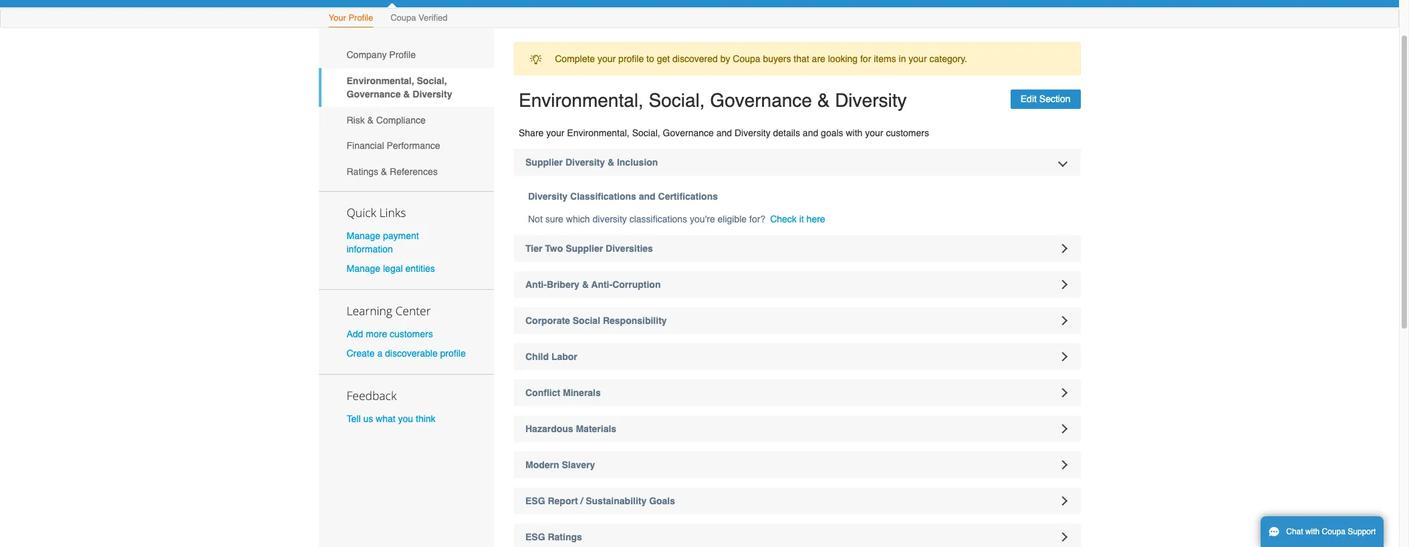 Task type: vqa. For each thing, say whether or not it's contained in the screenshot.
the bottommost Environmental,
yes



Task type: describe. For each thing, give the bounding box(es) containing it.
financial performance
[[347, 141, 440, 151]]

verified
[[418, 13, 447, 23]]

financial performance link
[[319, 133, 494, 159]]

conflict minerals button
[[514, 380, 1081, 406]]

esg report / sustainability goals button
[[514, 488, 1081, 515]]

legal
[[383, 263, 403, 274]]

1 anti- from the left
[[525, 279, 547, 290]]

complete your profile to get discovered by coupa buyers that are looking for items in your category.
[[555, 54, 967, 64]]

risk
[[347, 115, 365, 125]]

0 horizontal spatial and
[[639, 191, 656, 202]]

coupa inside alert
[[733, 54, 760, 64]]

profile for company profile
[[389, 50, 416, 60]]

1 vertical spatial social,
[[649, 90, 705, 111]]

company profile
[[347, 50, 416, 60]]

labor
[[551, 352, 577, 362]]

coupa verified link
[[390, 10, 448, 27]]

manage legal entities link
[[347, 263, 435, 274]]

& inside risk & compliance link
[[367, 115, 374, 125]]

get
[[657, 54, 670, 64]]

conflict minerals
[[525, 388, 601, 398]]

learning
[[347, 303, 392, 319]]

responsibility
[[603, 316, 667, 326]]

classifications
[[630, 214, 687, 225]]

chat
[[1286, 527, 1303, 537]]

manage for manage legal entities
[[347, 263, 380, 274]]

center
[[395, 303, 431, 319]]

corporate social responsibility
[[525, 316, 667, 326]]

child labor button
[[514, 344, 1081, 370]]

diversity left details
[[735, 128, 771, 138]]

diversity inside supplier diversity & inclusion dropdown button
[[565, 157, 605, 168]]

& up goals
[[817, 90, 830, 111]]

support
[[1348, 527, 1376, 537]]

that
[[794, 54, 809, 64]]

ratings inside dropdown button
[[548, 532, 582, 543]]

esg report / sustainability goals heading
[[514, 488, 1081, 515]]

goals
[[821, 128, 843, 138]]

0 vertical spatial customers
[[886, 128, 929, 138]]

tell us what you think button
[[347, 413, 436, 426]]

0 vertical spatial with
[[846, 128, 863, 138]]

it
[[799, 214, 804, 225]]

a
[[377, 348, 383, 359]]

your
[[329, 13, 346, 23]]

inclusion
[[617, 157, 658, 168]]

think
[[416, 414, 436, 425]]

eligible
[[718, 214, 747, 225]]

environmental, social, governance & diversity inside environmental, social, governance & diversity link
[[347, 76, 452, 100]]

risk & compliance
[[347, 115, 426, 125]]

governance up details
[[710, 90, 812, 111]]

modern
[[525, 460, 559, 471]]

add
[[347, 329, 363, 340]]

modern slavery
[[525, 460, 595, 471]]

chat with coupa support button
[[1261, 517, 1384, 547]]

buyers
[[763, 54, 791, 64]]

financial
[[347, 141, 384, 151]]

discovered
[[673, 54, 718, 64]]

items
[[874, 54, 896, 64]]

you
[[398, 414, 413, 425]]

2 anti- from the left
[[591, 279, 612, 290]]

information
[[347, 244, 393, 254]]

governance up certifications
[[663, 128, 714, 138]]

links
[[379, 204, 406, 220]]

compliance
[[376, 115, 426, 125]]

& inside "environmental, social, governance & diversity"
[[403, 89, 410, 100]]

tell us what you think
[[347, 414, 436, 425]]

1 horizontal spatial environmental, social, governance & diversity
[[519, 90, 907, 111]]

certifications
[[658, 191, 718, 202]]

diversity down for
[[835, 90, 907, 111]]

diversity inside "environmental, social, governance & diversity"
[[413, 89, 452, 100]]

entities
[[405, 263, 435, 274]]

0 vertical spatial social,
[[417, 76, 447, 86]]

materials
[[576, 424, 616, 435]]

by
[[720, 54, 730, 64]]

not
[[528, 214, 543, 225]]

payment
[[383, 230, 419, 241]]

your profile link
[[328, 10, 374, 27]]

corporate
[[525, 316, 570, 326]]

supplier inside heading
[[525, 157, 563, 168]]

your right complete
[[598, 54, 616, 64]]

create a discoverable profile
[[347, 348, 466, 359]]

manage payment information
[[347, 230, 419, 254]]

tier two supplier diversities heading
[[514, 235, 1081, 262]]

2 vertical spatial environmental,
[[567, 128, 630, 138]]

esg ratings heading
[[514, 524, 1081, 547]]

chat with coupa support
[[1286, 527, 1376, 537]]

corporate social responsibility button
[[514, 308, 1081, 334]]

tier two supplier diversities button
[[514, 235, 1081, 262]]

what
[[376, 414, 396, 425]]

your right in
[[909, 54, 927, 64]]

are
[[812, 54, 825, 64]]

0 horizontal spatial customers
[[390, 329, 433, 340]]

bribery
[[547, 279, 580, 290]]

tier
[[525, 243, 542, 254]]

in
[[899, 54, 906, 64]]

sure
[[545, 214, 563, 225]]

to
[[646, 54, 654, 64]]

esg for esg report / sustainability goals
[[525, 496, 545, 507]]

references
[[390, 166, 438, 177]]

& inside anti-bribery & anti-corruption dropdown button
[[582, 279, 589, 290]]

edit section link
[[1011, 90, 1081, 109]]

quick
[[347, 204, 376, 220]]

diversity
[[593, 214, 627, 225]]

you're
[[690, 214, 715, 225]]

esg for esg ratings
[[525, 532, 545, 543]]



Task type: locate. For each thing, give the bounding box(es) containing it.
profile up environmental, social, governance & diversity link
[[389, 50, 416, 60]]

manage legal entities
[[347, 263, 435, 274]]

with inside button
[[1305, 527, 1320, 537]]

environmental, social, governance & diversity up share your environmental, social, governance and diversity details and goals with your customers
[[519, 90, 907, 111]]

tier two supplier diversities
[[525, 243, 653, 254]]

environmental, social, governance & diversity
[[347, 76, 452, 100], [519, 90, 907, 111]]

manage up information
[[347, 230, 380, 241]]

modern slavery heading
[[514, 452, 1081, 479]]

conflict
[[525, 388, 560, 398]]

2 horizontal spatial and
[[803, 128, 818, 138]]

0 vertical spatial environmental,
[[347, 76, 414, 86]]

1 esg from the top
[[525, 496, 545, 507]]

anti-bribery & anti-corruption button
[[514, 271, 1081, 298]]

esg report / sustainability goals
[[525, 496, 675, 507]]

hazardous materials button
[[514, 416, 1081, 443]]

supplier down "which"
[[566, 243, 603, 254]]

0 vertical spatial supplier
[[525, 157, 563, 168]]

modern slavery button
[[514, 452, 1081, 479]]

anti- up corporate social responsibility
[[591, 279, 612, 290]]

two
[[545, 243, 563, 254]]

0 horizontal spatial profile
[[440, 348, 466, 359]]

0 vertical spatial manage
[[347, 230, 380, 241]]

&
[[403, 89, 410, 100], [817, 90, 830, 111], [367, 115, 374, 125], [608, 157, 614, 168], [381, 166, 387, 177], [582, 279, 589, 290]]

check it here link
[[770, 213, 825, 226]]

1 vertical spatial esg
[[525, 532, 545, 543]]

us
[[363, 414, 373, 425]]

manage inside manage payment information
[[347, 230, 380, 241]]

diversity
[[413, 89, 452, 100], [835, 90, 907, 111], [735, 128, 771, 138], [565, 157, 605, 168], [528, 191, 568, 202]]

coupa right by
[[733, 54, 760, 64]]

edit section
[[1021, 94, 1071, 104]]

anti- down "tier"
[[525, 279, 547, 290]]

and left details
[[716, 128, 732, 138]]

social
[[573, 316, 600, 326]]

1 vertical spatial environmental,
[[519, 90, 644, 111]]

child labor heading
[[514, 344, 1081, 370]]

and left goals
[[803, 128, 818, 138]]

share
[[519, 128, 544, 138]]

& right bribery on the bottom left of the page
[[582, 279, 589, 290]]

1 vertical spatial with
[[1305, 527, 1320, 537]]

profile inside alert
[[618, 54, 644, 64]]

hazardous materials heading
[[514, 416, 1081, 443]]

minerals
[[563, 388, 601, 398]]

2 manage from the top
[[347, 263, 380, 274]]

manage payment information link
[[347, 230, 419, 254]]

company profile link
[[319, 42, 494, 68]]

category.
[[929, 54, 967, 64]]

hazardous
[[525, 424, 573, 435]]

profile left to
[[618, 54, 644, 64]]

ratings down financial
[[347, 166, 378, 177]]

0 vertical spatial profile
[[618, 54, 644, 64]]

diversities
[[606, 243, 653, 254]]

1 horizontal spatial customers
[[886, 128, 929, 138]]

details
[[773, 128, 800, 138]]

esg inside dropdown button
[[525, 496, 545, 507]]

anti-
[[525, 279, 547, 290], [591, 279, 612, 290]]

ratings & references
[[347, 166, 438, 177]]

not sure which diversity classifications you're eligible for? check it here
[[528, 214, 825, 225]]

child
[[525, 352, 549, 362]]

esg inside dropdown button
[[525, 532, 545, 543]]

& left inclusion
[[608, 157, 614, 168]]

manage for manage payment information
[[347, 230, 380, 241]]

ratings
[[347, 166, 378, 177], [548, 532, 582, 543]]

diversity up risk & compliance link
[[413, 89, 452, 100]]

section
[[1039, 94, 1071, 104]]

and
[[716, 128, 732, 138], [803, 128, 818, 138], [639, 191, 656, 202]]

0 vertical spatial esg
[[525, 496, 545, 507]]

supplier inside "heading"
[[566, 243, 603, 254]]

and up classifications
[[639, 191, 656, 202]]

2 vertical spatial coupa
[[1322, 527, 1346, 537]]

diversity classifications and certifications
[[528, 191, 718, 202]]

learning center
[[347, 303, 431, 319]]

feedback
[[347, 388, 397, 404]]

complete your profile to get discovered by coupa buyers that are looking for items in your category. alert
[[514, 42, 1081, 76]]

0 horizontal spatial anti-
[[525, 279, 547, 290]]

with right goals
[[846, 128, 863, 138]]

1 vertical spatial supplier
[[566, 243, 603, 254]]

1 vertical spatial ratings
[[548, 532, 582, 543]]

1 horizontal spatial and
[[716, 128, 732, 138]]

add more customers
[[347, 329, 433, 340]]

conflict minerals heading
[[514, 380, 1081, 406]]

your
[[598, 54, 616, 64], [909, 54, 927, 64], [546, 128, 565, 138], [865, 128, 883, 138]]

social, down company profile link
[[417, 76, 447, 86]]

ratings & references link
[[319, 159, 494, 185]]

environmental, down complete
[[519, 90, 644, 111]]

1 horizontal spatial ratings
[[548, 532, 582, 543]]

diversity up classifications
[[565, 157, 605, 168]]

customers
[[886, 128, 929, 138], [390, 329, 433, 340]]

social,
[[417, 76, 447, 86], [649, 90, 705, 111], [632, 128, 660, 138]]

profile right discoverable
[[440, 348, 466, 359]]

manage down information
[[347, 263, 380, 274]]

coupa left verified
[[390, 13, 416, 23]]

for?
[[749, 214, 766, 225]]

0 vertical spatial profile
[[349, 13, 373, 23]]

0 horizontal spatial environmental, social, governance & diversity
[[347, 76, 452, 100]]

your right goals
[[865, 128, 883, 138]]

& inside the ratings & references link
[[381, 166, 387, 177]]

governance up risk & compliance
[[347, 89, 401, 100]]

& down the financial performance
[[381, 166, 387, 177]]

& up risk & compliance link
[[403, 89, 410, 100]]

1 vertical spatial profile
[[440, 348, 466, 359]]

profile right your
[[349, 13, 373, 23]]

environmental, social, governance & diversity up compliance
[[347, 76, 452, 100]]

0 vertical spatial ratings
[[347, 166, 378, 177]]

1 horizontal spatial supplier
[[566, 243, 603, 254]]

0 horizontal spatial ratings
[[347, 166, 378, 177]]

1 horizontal spatial anti-
[[591, 279, 612, 290]]

supplier diversity & inclusion button
[[514, 149, 1081, 176]]

0 vertical spatial coupa
[[390, 13, 416, 23]]

social, up inclusion
[[632, 128, 660, 138]]

quick links
[[347, 204, 406, 220]]

coupa verified
[[390, 13, 447, 23]]

your right share
[[546, 128, 565, 138]]

governance
[[347, 89, 401, 100], [710, 90, 812, 111], [663, 128, 714, 138]]

supplier diversity & inclusion
[[525, 157, 658, 168]]

discoverable
[[385, 348, 438, 359]]

hazardous materials
[[525, 424, 616, 435]]

risk & compliance link
[[319, 107, 494, 133]]

2 vertical spatial social,
[[632, 128, 660, 138]]

manage
[[347, 230, 380, 241], [347, 263, 380, 274]]

environmental, down company profile
[[347, 76, 414, 86]]

anti-bribery & anti-corruption
[[525, 279, 661, 290]]

& inside supplier diversity & inclusion dropdown button
[[608, 157, 614, 168]]

goals
[[649, 496, 675, 507]]

create a discoverable profile link
[[347, 348, 466, 359]]

environmental, social, governance & diversity link
[[319, 68, 494, 107]]

0 horizontal spatial profile
[[349, 13, 373, 23]]

esg ratings
[[525, 532, 582, 543]]

profile for your profile
[[349, 13, 373, 23]]

here
[[807, 214, 825, 225]]

profile
[[618, 54, 644, 64], [440, 348, 466, 359]]

2 horizontal spatial coupa
[[1322, 527, 1346, 537]]

esg ratings button
[[514, 524, 1081, 547]]

corporate social responsibility heading
[[514, 308, 1081, 334]]

supplier down share
[[525, 157, 563, 168]]

0 horizontal spatial coupa
[[390, 13, 416, 23]]

1 vertical spatial manage
[[347, 263, 380, 274]]

check
[[770, 214, 797, 225]]

coupa inside button
[[1322, 527, 1346, 537]]

sustainability
[[586, 496, 647, 507]]

which
[[566, 214, 590, 225]]

1 vertical spatial profile
[[389, 50, 416, 60]]

tell
[[347, 414, 361, 425]]

classifications
[[570, 191, 636, 202]]

0 horizontal spatial with
[[846, 128, 863, 138]]

with right chat
[[1305, 527, 1320, 537]]

slavery
[[562, 460, 595, 471]]

share your environmental, social, governance and diversity details and goals with your customers
[[519, 128, 929, 138]]

social, down the get
[[649, 90, 705, 111]]

performance
[[387, 141, 440, 151]]

supplier diversity & inclusion heading
[[514, 149, 1081, 176]]

1 vertical spatial customers
[[390, 329, 433, 340]]

diversity up sure
[[528, 191, 568, 202]]

with
[[846, 128, 863, 138], [1305, 527, 1320, 537]]

1 horizontal spatial with
[[1305, 527, 1320, 537]]

1 horizontal spatial profile
[[618, 54, 644, 64]]

company
[[347, 50, 387, 60]]

child labor
[[525, 352, 577, 362]]

/
[[581, 496, 583, 507]]

0 horizontal spatial supplier
[[525, 157, 563, 168]]

2 esg from the top
[[525, 532, 545, 543]]

1 horizontal spatial profile
[[389, 50, 416, 60]]

create
[[347, 348, 375, 359]]

1 horizontal spatial coupa
[[733, 54, 760, 64]]

ratings down report
[[548, 532, 582, 543]]

1 vertical spatial coupa
[[733, 54, 760, 64]]

anti-bribery & anti-corruption heading
[[514, 271, 1081, 298]]

1 manage from the top
[[347, 230, 380, 241]]

looking
[[828, 54, 858, 64]]

coupa left support
[[1322, 527, 1346, 537]]

& right risk
[[367, 115, 374, 125]]

environmental, up supplier diversity & inclusion
[[567, 128, 630, 138]]

environmental,
[[347, 76, 414, 86], [519, 90, 644, 111], [567, 128, 630, 138]]



